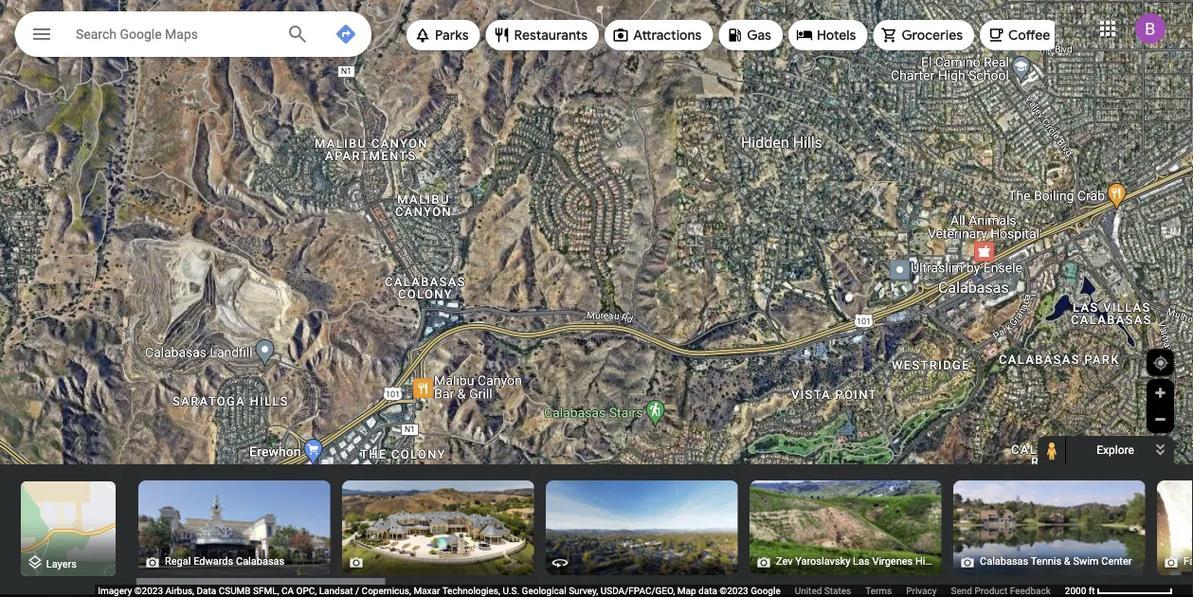 Task type: vqa. For each thing, say whether or not it's contained in the screenshot.
 Parking
no



Task type: locate. For each thing, give the bounding box(es) containing it.
footer inside google maps element
[[98, 585, 1065, 597]]

None search field
[[15, 11, 372, 61]]

maxar
[[414, 585, 440, 597]]

1 vertical spatial google
[[751, 585, 781, 597]]

2000
[[1065, 585, 1087, 597]]

©2023 right data
[[720, 585, 749, 597]]

google
[[120, 26, 162, 42], [751, 585, 781, 597]]

calabasas tennis & swim center button
[[813, 289, 1194, 597]]

parks
[[435, 27, 469, 44]]

search
[[76, 26, 117, 42]]

footer
[[98, 585, 1065, 597]]

calabasas
[[236, 556, 285, 567], [980, 556, 1029, 567]]

hotels button
[[789, 12, 868, 58]]

send product feedback
[[951, 585, 1051, 597]]

imagery ©2023 airbus, data csumb sfml, ca opc, landsat / copernicus, maxar technologies, u.s. geological survey, usda/fpac/geo, map data ©2023 google
[[98, 585, 781, 597]]

ft
[[1089, 585, 1096, 597]]

none search field containing 
[[15, 11, 372, 61]]

ca
[[282, 585, 294, 597]]

united states button
[[795, 585, 852, 597]]

1 horizontal spatial calabasas
[[980, 556, 1029, 567]]

Search Google Maps field
[[15, 11, 372, 57], [76, 22, 271, 45]]

states
[[825, 585, 852, 597]]

1 calabasas from the left
[[236, 556, 285, 567]]

groceries button
[[874, 12, 975, 58]]

search google maps field containing search google maps
[[15, 11, 372, 57]]

0 horizontal spatial google
[[120, 26, 162, 42]]

0 horizontal spatial ©2023
[[134, 585, 163, 597]]

calabasas up the send product feedback button
[[980, 556, 1029, 567]]

edwards
[[194, 556, 233, 567]]

2 calabasas from the left
[[980, 556, 1029, 567]]

data
[[197, 585, 216, 597]]

u.s.
[[503, 585, 520, 597]]

0 horizontal spatial calabasas
[[236, 556, 285, 567]]

zev
[[776, 556, 793, 567]]

groceries
[[902, 27, 963, 44]]

fa button
[[1016, 289, 1194, 597]]

imagery
[[98, 585, 132, 597]]

sfml,
[[253, 585, 279, 597]]

footer containing imagery ©2023 airbus, data csumb sfml, ca opc, landsat / copernicus, maxar technologies, u.s. geological survey, usda/fpac/geo, map data ©2023 google
[[98, 585, 1065, 597]]

search google maps field inside search field
[[76, 22, 271, 45]]

google down the zev
[[751, 585, 781, 597]]

map
[[678, 585, 696, 597]]

google left maps
[[120, 26, 162, 42]]

data
[[699, 585, 718, 597]]

attractions
[[633, 27, 702, 44]]

regal
[[165, 556, 191, 567]]

regal edwards calabasas button
[[0, 289, 471, 597]]

zoom in image
[[1154, 386, 1168, 400]]

restaurants
[[514, 27, 588, 44]]

calabasas up sfml, at the left bottom
[[236, 556, 285, 567]]

explore button
[[1068, 436, 1175, 465]]


[[30, 20, 53, 48]]

2000 ft
[[1065, 585, 1096, 597]]

usda/fpac/geo,
[[601, 585, 675, 597]]

©2023
[[134, 585, 163, 597], [720, 585, 749, 597]]

&
[[1065, 556, 1071, 567]]

coffee button
[[980, 12, 1062, 58]]

google inside footer
[[751, 585, 781, 597]]

1 horizontal spatial ©2023
[[720, 585, 749, 597]]

geological
[[522, 585, 567, 597]]

1 horizontal spatial google
[[751, 585, 781, 597]]

landsat
[[319, 585, 353, 597]]

©2023 left airbus,
[[134, 585, 163, 597]]

fa
[[1184, 556, 1194, 567]]

2 ©2023 from the left
[[720, 585, 749, 597]]

show your location image
[[1153, 355, 1170, 372]]



Task type: describe. For each thing, give the bounding box(es) containing it.
swim
[[1074, 556, 1099, 567]]

google maps element
[[0, 0, 1194, 597]]

privacy
[[907, 585, 937, 597]]

search google maps
[[76, 26, 198, 42]]

privacy button
[[907, 585, 937, 597]]

restaurants button
[[486, 12, 599, 58]]

terms
[[866, 585, 892, 597]]

send
[[951, 585, 973, 597]]

coffee
[[1009, 27, 1051, 44]]

none search field inside google maps element
[[15, 11, 372, 61]]

regal edwards calabasas
[[165, 556, 285, 567]]

google account: bob builder  
(b0bth3builder2k23@gmail.com) image
[[1136, 13, 1166, 44]]

zev yaroslavsky las virgenes highlands park
[[776, 556, 986, 567]]

0 vertical spatial google
[[120, 26, 162, 42]]

layers
[[46, 558, 77, 570]]

park
[[965, 556, 986, 567]]

zoom out image
[[1154, 412, 1168, 427]]

opc,
[[296, 585, 317, 597]]

highlands
[[916, 556, 963, 567]]

product
[[975, 585, 1008, 597]]

center
[[1102, 556, 1132, 567]]

show street view coverage image
[[1039, 436, 1067, 465]]

parks button
[[407, 12, 480, 58]]

yaroslavsky
[[796, 556, 851, 567]]

united
[[795, 585, 822, 597]]

zev yaroslavsky las virgenes highlands park button
[[609, 289, 1083, 597]]

maps
[[165, 26, 198, 42]]

/
[[356, 585, 359, 597]]

copernicus,
[[362, 585, 411, 597]]

virgenes
[[873, 556, 913, 567]]

explore this area region
[[0, 289, 1194, 597]]

technologies,
[[442, 585, 501, 597]]

feedback
[[1010, 585, 1051, 597]]

tennis
[[1031, 556, 1062, 567]]

gas button
[[719, 12, 783, 58]]

terms button
[[866, 585, 892, 597]]

united states
[[795, 585, 852, 597]]

las
[[853, 556, 870, 567]]

csumb
[[219, 585, 251, 597]]

send product feedback button
[[951, 585, 1051, 597]]

calabasas inside regal edwards calabasas button
[[236, 556, 285, 567]]

calabasas inside calabasas tennis & swim center button
[[980, 556, 1029, 567]]

attractions button
[[605, 12, 713, 58]]

 button
[[15, 11, 68, 61]]

gas
[[747, 27, 772, 44]]

1 ©2023 from the left
[[134, 585, 163, 597]]

survey,
[[569, 585, 598, 597]]

2000 ft button
[[1065, 585, 1174, 597]]

hotels
[[817, 27, 857, 44]]

calabasas tennis & swim center
[[980, 556, 1132, 567]]

airbus,
[[165, 585, 194, 597]]

explore
[[1097, 444, 1135, 457]]



